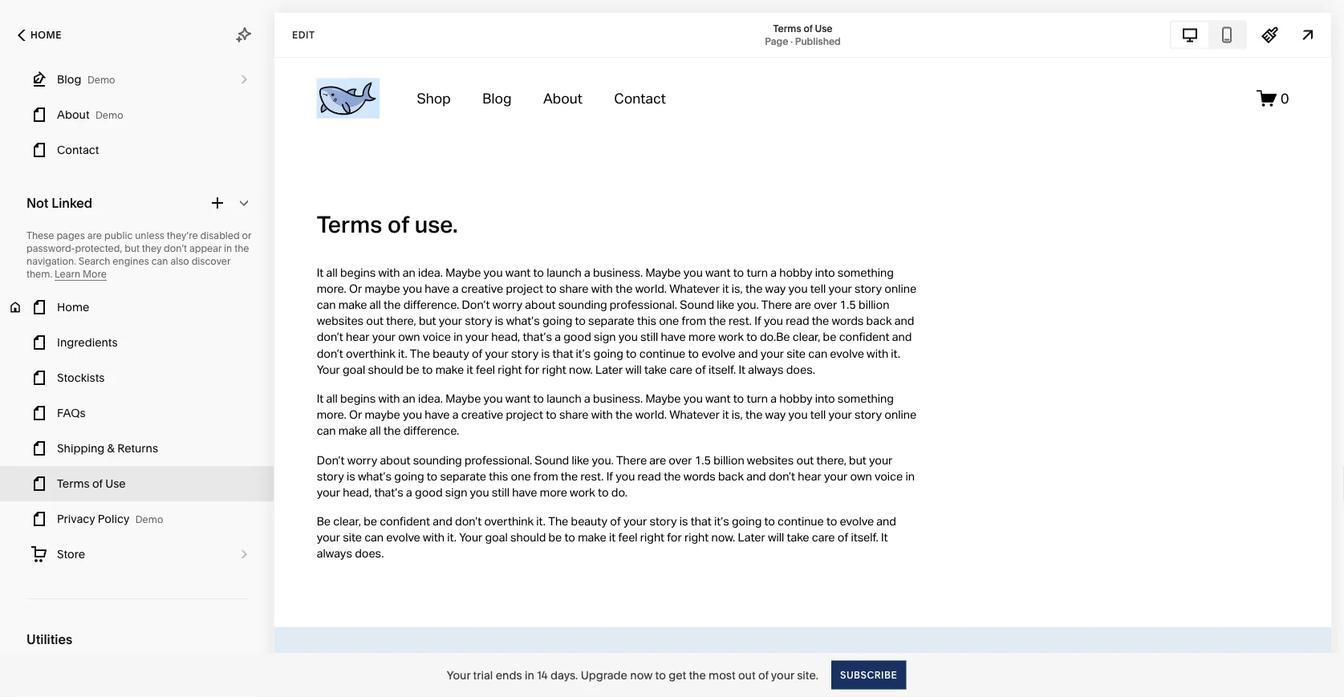 Task type: locate. For each thing, give the bounding box(es) containing it.
days.
[[551, 669, 578, 682]]

most
[[709, 669, 736, 682]]

1 horizontal spatial use
[[815, 22, 833, 34]]

they're
[[167, 230, 198, 242]]

upgrade
[[581, 669, 628, 682]]

get
[[669, 669, 686, 682]]

use inside button
[[105, 477, 126, 491]]

now
[[630, 669, 653, 682]]

terms up privacy
[[57, 477, 90, 491]]

these
[[26, 230, 54, 242]]

demo inside blog demo
[[87, 74, 115, 86]]

shipping  & returns button
[[0, 431, 275, 466]]

2 vertical spatial of
[[758, 669, 769, 682]]

14
[[537, 669, 548, 682]]

0 vertical spatial use
[[815, 22, 833, 34]]

terms inside button
[[57, 477, 90, 491]]

page
[[765, 35, 789, 47]]

0 horizontal spatial of
[[92, 477, 103, 491]]

of inside terms of use page · published
[[804, 22, 813, 34]]

terms up ·
[[773, 22, 802, 34]]

trial
[[473, 669, 493, 682]]

use inside terms of use page · published
[[815, 22, 833, 34]]

these pages are public unless they're disabled or password-protected, but they don't appear in the navigation. search engines can also discover them.
[[26, 230, 251, 280]]

demo right policy
[[135, 514, 163, 526]]

home up blog
[[31, 29, 62, 41]]

search
[[78, 256, 110, 267]]

2 home button from the top
[[0, 290, 275, 325]]

terms of use button
[[0, 466, 275, 502]]

home button
[[0, 18, 79, 53], [0, 290, 275, 325]]

0 vertical spatial home
[[31, 29, 62, 41]]

faqs button
[[0, 396, 275, 431]]

1 vertical spatial in
[[525, 669, 534, 682]]

more
[[83, 268, 107, 280]]

subscribe button
[[832, 661, 906, 690]]

appear
[[189, 243, 222, 254]]

about demo
[[57, 108, 123, 122]]

0 vertical spatial home button
[[0, 18, 79, 53]]

1 horizontal spatial terms
[[773, 22, 802, 34]]

edit
[[292, 29, 315, 41]]

out
[[738, 669, 756, 682]]

2 horizontal spatial of
[[804, 22, 813, 34]]

the down or
[[235, 243, 249, 254]]

ends
[[496, 669, 522, 682]]

terms inside terms of use page · published
[[773, 22, 802, 34]]

of down shipping  & returns
[[92, 477, 103, 491]]

use up published
[[815, 22, 833, 34]]

·
[[791, 35, 793, 47]]

1 vertical spatial of
[[92, 477, 103, 491]]

home button down engines
[[0, 290, 275, 325]]

faqs
[[57, 407, 86, 420]]

in
[[224, 243, 232, 254], [525, 669, 534, 682]]

home button up blog
[[0, 18, 79, 53]]

can
[[151, 256, 168, 267]]

0 horizontal spatial the
[[235, 243, 249, 254]]

home
[[31, 29, 62, 41], [57, 301, 89, 314]]

the
[[235, 243, 249, 254], [689, 669, 706, 682]]

demo right blog
[[87, 74, 115, 86]]

0 vertical spatial the
[[235, 243, 249, 254]]

in left 14
[[525, 669, 534, 682]]

use up policy
[[105, 477, 126, 491]]

use
[[815, 22, 833, 34], [105, 477, 126, 491]]

stockists button
[[0, 360, 275, 396]]

1 vertical spatial home button
[[0, 290, 275, 325]]

engines
[[113, 256, 149, 267]]

1 vertical spatial terms
[[57, 477, 90, 491]]

learn more
[[55, 268, 107, 280]]

demo inside about demo
[[96, 110, 123, 121]]

of for terms of use
[[92, 477, 103, 491]]

shipping  & returns
[[57, 442, 158, 456]]

site.
[[797, 669, 819, 682]]

terms
[[773, 22, 802, 34], [57, 477, 90, 491]]

discover
[[192, 256, 231, 267]]

of right out
[[758, 669, 769, 682]]

0 vertical spatial in
[[224, 243, 232, 254]]

them.
[[26, 268, 52, 280]]

1 home button from the top
[[0, 18, 79, 53]]

of up published
[[804, 22, 813, 34]]

1 horizontal spatial in
[[525, 669, 534, 682]]

blog demo
[[57, 73, 115, 86]]

but
[[125, 243, 140, 254]]

utilities
[[26, 632, 72, 647]]

in down disabled
[[224, 243, 232, 254]]

published
[[795, 35, 841, 47]]

demo
[[87, 74, 115, 86], [96, 110, 123, 121], [135, 514, 163, 526]]

home down learn more link
[[57, 301, 89, 314]]

the right get
[[689, 669, 706, 682]]

0 vertical spatial demo
[[87, 74, 115, 86]]

demo for blog
[[87, 74, 115, 86]]

blog
[[57, 73, 81, 86]]

of for terms of use page · published
[[804, 22, 813, 34]]

0 horizontal spatial terms
[[57, 477, 90, 491]]

1 vertical spatial home
[[57, 301, 89, 314]]

1 vertical spatial use
[[105, 477, 126, 491]]

to
[[655, 669, 666, 682]]

0 vertical spatial of
[[804, 22, 813, 34]]

of inside button
[[92, 477, 103, 491]]

unless
[[135, 230, 164, 242]]

your trial ends in 14 days. upgrade now to get the most out of your site.
[[447, 669, 819, 682]]

demo for about
[[96, 110, 123, 121]]

1 vertical spatial demo
[[96, 110, 123, 121]]

tab list
[[1172, 22, 1246, 48]]

privacy policy demo
[[57, 513, 163, 526]]

0 vertical spatial terms
[[773, 22, 802, 34]]

2 vertical spatial demo
[[135, 514, 163, 526]]

returns
[[117, 442, 158, 456]]

terms of use page · published
[[765, 22, 841, 47]]

0 horizontal spatial use
[[105, 477, 126, 491]]

0 horizontal spatial in
[[224, 243, 232, 254]]

demo right about
[[96, 110, 123, 121]]

1 vertical spatial the
[[689, 669, 706, 682]]

stockists
[[57, 371, 105, 385]]

of
[[804, 22, 813, 34], [92, 477, 103, 491], [758, 669, 769, 682]]



Task type: vqa. For each thing, say whether or not it's contained in the screenshot.
Use
yes



Task type: describe. For each thing, give the bounding box(es) containing it.
not
[[26, 195, 49, 211]]

public
[[104, 230, 133, 242]]

terms of use
[[57, 477, 126, 491]]

contact
[[57, 143, 99, 157]]

terms for terms of use
[[57, 477, 90, 491]]

not linked
[[26, 195, 92, 211]]

are
[[87, 230, 102, 242]]

policy
[[98, 513, 129, 526]]

don't
[[164, 243, 187, 254]]

use for terms of use page · published
[[815, 22, 833, 34]]

1 horizontal spatial the
[[689, 669, 706, 682]]

1 horizontal spatial of
[[758, 669, 769, 682]]

ingredients button
[[0, 325, 275, 360]]

in inside these pages are public unless they're disabled or password-protected, but they don't appear in the navigation. search engines can also discover them.
[[224, 243, 232, 254]]

use for terms of use
[[105, 477, 126, 491]]

navigation.
[[26, 256, 76, 267]]

pages
[[57, 230, 85, 242]]

or
[[242, 230, 251, 242]]

subscribe
[[840, 669, 898, 681]]

ingredients
[[57, 336, 118, 350]]

your
[[447, 669, 471, 682]]

learn more link
[[55, 268, 107, 281]]

privacy
[[57, 513, 95, 526]]

disabled
[[200, 230, 240, 242]]

linked
[[52, 195, 92, 211]]

store button
[[0, 537, 275, 572]]

edit button
[[282, 20, 325, 50]]

store
[[57, 548, 85, 561]]

also
[[171, 256, 189, 267]]

demo inside privacy policy demo
[[135, 514, 163, 526]]

about
[[57, 108, 90, 122]]

password-
[[26, 243, 75, 254]]

your
[[771, 669, 795, 682]]

they
[[142, 243, 161, 254]]

protected,
[[75, 243, 122, 254]]

shipping
[[57, 442, 105, 456]]

learn
[[55, 268, 80, 280]]

the inside these pages are public unless they're disabled or password-protected, but they don't appear in the navigation. search engines can also discover them.
[[235, 243, 249, 254]]

&
[[107, 442, 115, 456]]

terms for terms of use page · published
[[773, 22, 802, 34]]

contact button
[[0, 132, 275, 168]]



